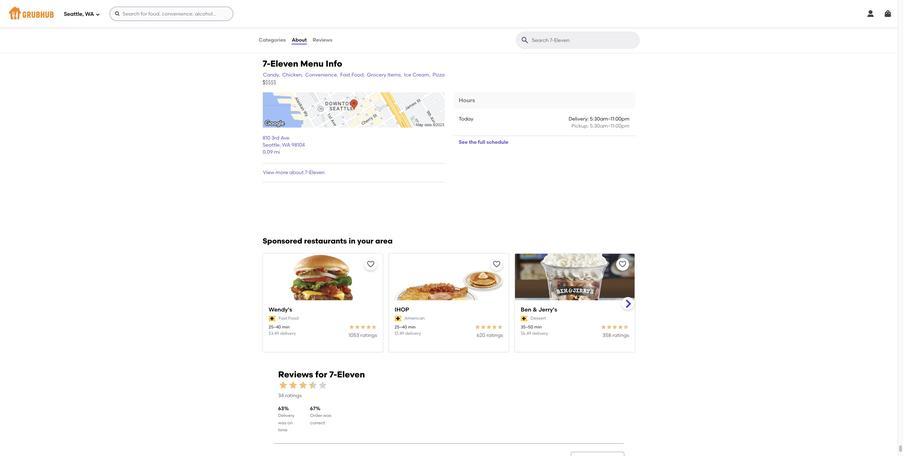 Task type: vqa. For each thing, say whether or not it's contained in the screenshot.
second SAVE THIS RESTAURANT 'BUTTON' from right
yes



Task type: describe. For each thing, give the bounding box(es) containing it.
your
[[358, 237, 374, 246]]

ice cream, button
[[404, 71, 431, 79]]

chicken, button
[[282, 71, 304, 79]]

save this restaurant button for ben & jerry's
[[617, 259, 630, 271]]

fast food
[[279, 316, 299, 321]]

wendy's logo image
[[263, 254, 383, 314]]

food
[[288, 316, 299, 321]]

more
[[276, 170, 288, 176]]

2 vertical spatial eleven
[[337, 370, 365, 380]]

$
[[263, 79, 266, 86]]

wa inside 810 3rd ave seattle , wa 98104 0.09 mi
[[282, 142, 291, 148]]

convenience, button
[[305, 71, 339, 79]]

main navigation navigation
[[0, 0, 899, 28]]

3rd
[[272, 135, 280, 141]]

34 ratings
[[278, 393, 302, 399]]

98104
[[292, 142, 305, 148]]

about
[[292, 37, 307, 43]]

grocery
[[367, 72, 387, 78]]

mi
[[274, 150, 280, 156]]

Search 7-Eleven search field
[[532, 37, 637, 44]]

63 delivery was on time
[[278, 406, 295, 433]]

delivery for ben & jerry's
[[533, 331, 549, 336]]

wendy's link
[[269, 307, 377, 315]]

on
[[288, 421, 293, 426]]

info
[[326, 59, 343, 69]]

items,
[[388, 72, 402, 78]]

sponsored restaurants in your area
[[263, 237, 393, 246]]

0 vertical spatial 7-
[[263, 59, 271, 69]]

was for 63
[[278, 421, 287, 426]]

0 vertical spatial eleven
[[271, 59, 299, 69]]

view
[[263, 170, 275, 176]]

7-eleven menu info
[[263, 59, 343, 69]]

order
[[310, 414, 322, 419]]

$$$$$
[[263, 79, 276, 86]]

358
[[603, 333, 612, 339]]

$6.49
[[521, 331, 532, 336]]

&
[[533, 307, 538, 314]]

time
[[278, 428, 288, 433]]

jerry's
[[539, 307, 558, 314]]

fast food, button
[[340, 71, 366, 79]]

today
[[459, 116, 474, 122]]

candy,
[[263, 72, 280, 78]]

1 horizontal spatial svg image
[[884, 10, 893, 18]]

ihop link
[[395, 307, 504, 315]]

0.09
[[263, 150, 273, 156]]

see the full schedule
[[459, 139, 509, 145]]

save this restaurant image
[[493, 261, 501, 269]]

subscription pass image for ihop
[[395, 316, 402, 322]]

ice
[[404, 72, 412, 78]]

1 horizontal spatial svg image
[[867, 10, 876, 18]]

grocery items, button
[[367, 71, 403, 79]]

seattle
[[263, 142, 280, 148]]

pizza
[[433, 72, 445, 78]]

ratings for wendy's
[[361, 333, 377, 339]]

hours
[[459, 97, 475, 104]]

$1.49
[[395, 331, 404, 336]]

25–40 for wendy's
[[269, 325, 281, 330]]

,
[[280, 142, 281, 148]]

wendy's
[[269, 307, 292, 314]]

ben & jerry's logo image
[[516, 254, 635, 314]]

about
[[290, 170, 304, 176]]

delivery
[[278, 414, 295, 419]]

american
[[405, 316, 425, 321]]

ratings for ben & jerry's
[[613, 333, 630, 339]]

restaurants
[[304, 237, 347, 246]]

see the full schedule button
[[454, 136, 514, 149]]

reviews button
[[313, 28, 333, 53]]

Search for food, convenience, alcohol... search field
[[110, 7, 233, 21]]

schedule
[[487, 139, 509, 145]]

subscription pass image for ben & jerry's
[[521, 316, 528, 322]]

35–50
[[521, 325, 534, 330]]

0 horizontal spatial svg image
[[96, 12, 100, 16]]

ave
[[281, 135, 290, 141]]

358 ratings
[[603, 333, 630, 339]]

ihop
[[395, 307, 410, 314]]

67
[[310, 406, 316, 412]]

620 ratings
[[477, 333, 504, 339]]

1 vertical spatial fast
[[279, 316, 287, 321]]

34
[[278, 393, 284, 399]]



Task type: locate. For each thing, give the bounding box(es) containing it.
delivery right the $3.49
[[280, 331, 296, 336]]

save this restaurant button
[[365, 259, 377, 271], [491, 259, 504, 271], [617, 259, 630, 271]]

svg image
[[884, 10, 893, 18], [96, 12, 100, 16]]

0 horizontal spatial save this restaurant button
[[365, 259, 377, 271]]

25–40 up $1.49
[[395, 325, 407, 330]]

1 vertical spatial 5:30am–11:00pm
[[590, 123, 630, 129]]

pickup: 5:30am–11:00pm
[[572, 123, 630, 129]]

1 horizontal spatial save this restaurant image
[[619, 261, 628, 269]]

reviews for reviews for 7-eleven
[[278, 370, 313, 380]]

2 subscription pass image from the left
[[521, 316, 528, 322]]

min inside 25–40 min $3.49 delivery
[[282, 325, 290, 330]]

subscription pass image
[[269, 316, 276, 322]]

min inside 25–40 min $1.49 delivery
[[408, 325, 416, 330]]

1 horizontal spatial eleven
[[309, 170, 325, 176]]

min for ben & jerry's
[[535, 325, 542, 330]]

save this restaurant button for ihop
[[491, 259, 504, 271]]

was up time
[[278, 421, 287, 426]]

25–40 inside 25–40 min $3.49 delivery
[[269, 325, 281, 330]]

delivery: 5:30am–11:00pm
[[569, 116, 630, 122]]

convenience,
[[305, 72, 338, 78]]

0 horizontal spatial subscription pass image
[[395, 316, 402, 322]]

810 3rd ave seattle , wa 98104 0.09 mi
[[263, 135, 305, 156]]

fast left 'food,'
[[341, 72, 351, 78]]

1 vertical spatial wa
[[282, 142, 291, 148]]

7-
[[263, 59, 271, 69], [305, 170, 309, 176], [330, 370, 337, 380]]

3 delivery from the left
[[533, 331, 549, 336]]

0 vertical spatial fast
[[341, 72, 351, 78]]

ratings
[[361, 333, 377, 339], [487, 333, 504, 339], [613, 333, 630, 339], [285, 393, 302, 399]]

1 horizontal spatial delivery
[[406, 331, 421, 336]]

1 vertical spatial was
[[278, 421, 287, 426]]

reviews right "about"
[[313, 37, 333, 43]]

was right the order
[[323, 414, 332, 419]]

ratings for ihop
[[487, 333, 504, 339]]

0 horizontal spatial wa
[[85, 11, 94, 17]]

reviews for reviews
[[313, 37, 333, 43]]

was inside 67 order was correct
[[323, 414, 332, 419]]

ben & jerry's
[[521, 307, 558, 314]]

2 horizontal spatial min
[[535, 325, 542, 330]]

1 delivery from the left
[[280, 331, 296, 336]]

svg image
[[867, 10, 876, 18], [115, 11, 120, 17]]

620
[[477, 333, 486, 339]]

ben & jerry's link
[[521, 307, 630, 315]]

ben
[[521, 307, 532, 314]]

0 horizontal spatial 25–40
[[269, 325, 281, 330]]

2 save this restaurant image from the left
[[619, 261, 628, 269]]

2 horizontal spatial save this restaurant button
[[617, 259, 630, 271]]

0 horizontal spatial svg image
[[115, 11, 120, 17]]

0 vertical spatial was
[[323, 414, 332, 419]]

1 min from the left
[[282, 325, 290, 330]]

5:30am–11:00pm for pickup: 5:30am–11:00pm
[[590, 123, 630, 129]]

ratings right 358
[[613, 333, 630, 339]]

7- right for
[[330, 370, 337, 380]]

delivery inside 25–40 min $1.49 delivery
[[406, 331, 421, 336]]

view more about 7-eleven
[[263, 170, 325, 176]]

subscription pass image
[[395, 316, 402, 322], [521, 316, 528, 322]]

25–40 inside 25–40 min $1.49 delivery
[[395, 325, 407, 330]]

fast down wendy's
[[279, 316, 287, 321]]

wa right ,
[[282, 142, 291, 148]]

0 horizontal spatial save this restaurant image
[[367, 261, 375, 269]]

810
[[263, 135, 271, 141]]

was inside the 63 delivery was on time
[[278, 421, 287, 426]]

0 vertical spatial reviews
[[313, 37, 333, 43]]

reviews inside button
[[313, 37, 333, 43]]

0 horizontal spatial 7-
[[263, 59, 271, 69]]

correct
[[310, 421, 325, 426]]

eleven
[[271, 59, 299, 69], [309, 170, 325, 176], [337, 370, 365, 380]]

for
[[316, 370, 328, 380]]

full
[[478, 139, 486, 145]]

min down american
[[408, 325, 416, 330]]

1 save this restaurant button from the left
[[365, 259, 377, 271]]

0 horizontal spatial fast
[[279, 316, 287, 321]]

save this restaurant image for wendy's
[[367, 261, 375, 269]]

ratings right 34 on the bottom left of page
[[285, 393, 302, 399]]

delivery inside 35–50 min $6.49 delivery
[[533, 331, 549, 336]]

min down dessert
[[535, 325, 542, 330]]

1 vertical spatial eleven
[[309, 170, 325, 176]]

candy, button
[[263, 71, 281, 79]]

was for 67
[[323, 414, 332, 419]]

1 horizontal spatial fast
[[341, 72, 351, 78]]

1 horizontal spatial min
[[408, 325, 416, 330]]

7- up 'candy,' on the top
[[263, 59, 271, 69]]

2 delivery from the left
[[406, 331, 421, 336]]

2 save this restaurant button from the left
[[491, 259, 504, 271]]

categories button
[[259, 28, 286, 53]]

delivery inside 25–40 min $3.49 delivery
[[280, 331, 296, 336]]

1053 ratings
[[349, 333, 377, 339]]

2 25–40 from the left
[[395, 325, 407, 330]]

2 horizontal spatial 7-
[[330, 370, 337, 380]]

25–40 min $3.49 delivery
[[269, 325, 296, 336]]

35–50 min $6.49 delivery
[[521, 325, 549, 336]]

25–40
[[269, 325, 281, 330], [395, 325, 407, 330]]

delivery for ihop
[[406, 331, 421, 336]]

2 horizontal spatial delivery
[[533, 331, 549, 336]]

delivery right $6.49
[[533, 331, 549, 336]]

save this restaurant image
[[367, 261, 375, 269], [619, 261, 628, 269]]

food,
[[352, 72, 365, 78]]

candy, chicken, convenience, fast food, grocery items, ice cream, pizza
[[263, 72, 445, 78]]

$3.49
[[269, 331, 279, 336]]

2 5:30am–11:00pm from the top
[[590, 123, 630, 129]]

in
[[349, 237, 356, 246]]

menu
[[301, 59, 324, 69]]

0 horizontal spatial was
[[278, 421, 287, 426]]

2 horizontal spatial eleven
[[337, 370, 365, 380]]

67 order was correct
[[310, 406, 332, 426]]

5:30am–11:00pm up the pickup: 5:30am–11:00pm
[[590, 116, 630, 122]]

seattle, wa
[[64, 11, 94, 17]]

magnifying glass icon image
[[521, 36, 529, 44]]

dessert
[[531, 316, 547, 321]]

1 vertical spatial 7-
[[305, 170, 309, 176]]

1 vertical spatial reviews
[[278, 370, 313, 380]]

7- right about
[[305, 170, 309, 176]]

25–40 up the $3.49
[[269, 325, 281, 330]]

pickup:
[[572, 123, 589, 129]]

area
[[376, 237, 393, 246]]

3 save this restaurant button from the left
[[617, 259, 630, 271]]

subscription pass image down "ihop"
[[395, 316, 402, 322]]

5:30am–11:00pm
[[590, 116, 630, 122], [590, 123, 630, 129]]

min
[[282, 325, 290, 330], [408, 325, 416, 330], [535, 325, 542, 330]]

1 horizontal spatial was
[[323, 414, 332, 419]]

fast
[[341, 72, 351, 78], [279, 316, 287, 321]]

1 subscription pass image from the left
[[395, 316, 402, 322]]

1 25–40 from the left
[[269, 325, 281, 330]]

categories
[[259, 37, 286, 43]]

1 5:30am–11:00pm from the top
[[590, 116, 630, 122]]

save this restaurant button for wendy's
[[365, 259, 377, 271]]

ratings right 620
[[487, 333, 504, 339]]

1 horizontal spatial save this restaurant button
[[491, 259, 504, 271]]

reviews up "34 ratings"
[[278, 370, 313, 380]]

1 horizontal spatial 25–40
[[395, 325, 407, 330]]

1 horizontal spatial subscription pass image
[[521, 316, 528, 322]]

eleven right for
[[337, 370, 365, 380]]

25–40 min $1.49 delivery
[[395, 325, 421, 336]]

ihop logo image
[[389, 254, 509, 314]]

star icon image
[[349, 325, 355, 331], [355, 325, 360, 331], [360, 325, 366, 331], [366, 325, 372, 331], [372, 325, 377, 331], [372, 325, 377, 331], [475, 325, 481, 331], [481, 325, 487, 331], [487, 325, 492, 331], [492, 325, 498, 331], [498, 325, 504, 331], [498, 325, 504, 331], [601, 325, 607, 331], [607, 325, 613, 331], [613, 325, 618, 331], [618, 325, 624, 331], [624, 325, 630, 331], [624, 325, 630, 331], [278, 381, 288, 391], [288, 381, 298, 391], [298, 381, 308, 391], [308, 381, 318, 391], [308, 381, 318, 391], [318, 381, 328, 391]]

5:30am–11:00pm for delivery: 5:30am–11:00pm
[[590, 116, 630, 122]]

reviews
[[313, 37, 333, 43], [278, 370, 313, 380]]

1053
[[349, 333, 359, 339]]

wa right seattle,
[[85, 11, 94, 17]]

reviews for 7-eleven
[[278, 370, 365, 380]]

eleven up chicken,
[[271, 59, 299, 69]]

sponsored
[[263, 237, 303, 246]]

min for ihop
[[408, 325, 416, 330]]

delivery right $1.49
[[406, 331, 421, 336]]

1 save this restaurant image from the left
[[367, 261, 375, 269]]

pizza button
[[433, 71, 445, 79]]

delivery
[[280, 331, 296, 336], [406, 331, 421, 336], [533, 331, 549, 336]]

min down fast food
[[282, 325, 290, 330]]

2 min from the left
[[408, 325, 416, 330]]

0 horizontal spatial delivery
[[280, 331, 296, 336]]

seattle,
[[64, 11, 84, 17]]

5:30am–11:00pm down 'delivery: 5:30am–11:00pm'
[[590, 123, 630, 129]]

subscription pass image down ben
[[521, 316, 528, 322]]

1 horizontal spatial wa
[[282, 142, 291, 148]]

ratings right 1053
[[361, 333, 377, 339]]

save this restaurant image for ben & jerry's
[[619, 261, 628, 269]]

about button
[[292, 28, 307, 53]]

delivery:
[[569, 116, 589, 122]]

25–40 for ihop
[[395, 325, 407, 330]]

3 min from the left
[[535, 325, 542, 330]]

cream,
[[413, 72, 431, 78]]

1 horizontal spatial 7-
[[305, 170, 309, 176]]

wa inside main navigation navigation
[[85, 11, 94, 17]]

0 vertical spatial 5:30am–11:00pm
[[590, 116, 630, 122]]

2 vertical spatial 7-
[[330, 370, 337, 380]]

0 horizontal spatial eleven
[[271, 59, 299, 69]]

min inside 35–50 min $6.49 delivery
[[535, 325, 542, 330]]

0 horizontal spatial min
[[282, 325, 290, 330]]

wa
[[85, 11, 94, 17], [282, 142, 291, 148]]

eleven right about
[[309, 170, 325, 176]]

the
[[469, 139, 477, 145]]

chicken,
[[282, 72, 303, 78]]

min for wendy's
[[282, 325, 290, 330]]

0 vertical spatial wa
[[85, 11, 94, 17]]

63
[[278, 406, 284, 412]]

see
[[459, 139, 468, 145]]

delivery for wendy's
[[280, 331, 296, 336]]



